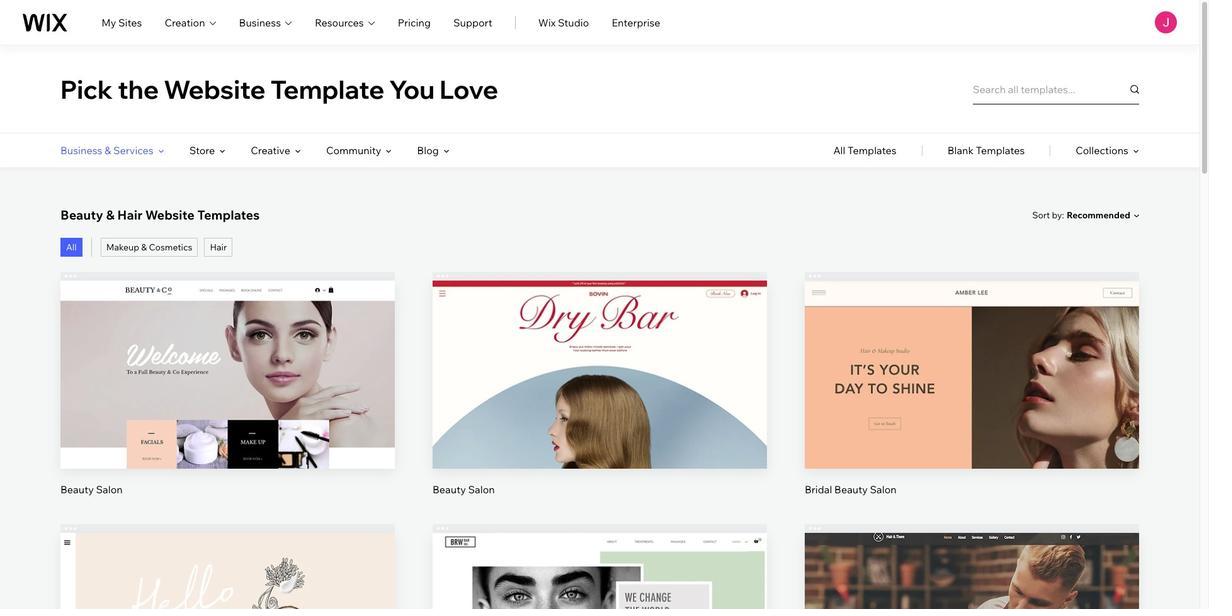 Task type: describe. For each thing, give the bounding box(es) containing it.
love
[[440, 73, 498, 105]]

templates for all templates
[[848, 144, 897, 157]]

edit for 2nd the view popup button from the left
[[590, 350, 609, 362]]

view button inside bridal beauty salon 'group'
[[942, 384, 1002, 414]]

view for first the view popup button from left
[[216, 393, 239, 405]]

makeup & cosmetics
[[106, 242, 192, 253]]

hair link
[[204, 238, 233, 257]]

my sites
[[102, 16, 142, 29]]

all templates
[[833, 144, 897, 157]]

resources
[[315, 16, 364, 29]]

all for all templates
[[833, 144, 846, 157]]

blank
[[948, 144, 974, 157]]

edit for the view popup button within the bridal beauty salon 'group'
[[963, 350, 982, 362]]

pricing
[[398, 16, 431, 29]]

beauty salon for first the view popup button from left
[[60, 483, 123, 496]]

store
[[189, 144, 215, 157]]

salon inside 'group'
[[870, 483, 897, 496]]

community
[[326, 144, 381, 157]]

all for all
[[66, 242, 77, 253]]

pick the website template you love
[[60, 73, 498, 105]]

creation
[[165, 16, 205, 29]]

enterprise
[[612, 16, 660, 29]]

0 horizontal spatial templates
[[197, 207, 260, 223]]

& for hair
[[106, 207, 115, 223]]

0 vertical spatial website
[[164, 73, 266, 105]]

services
[[113, 144, 153, 157]]

creation button
[[165, 15, 216, 30]]

blank templates
[[948, 144, 1025, 157]]

beauty salon for 2nd the view popup button from the left
[[433, 483, 495, 496]]

1 view button from the left
[[198, 384, 258, 414]]

template
[[271, 73, 384, 105]]

pricing link
[[398, 15, 431, 30]]

sites
[[118, 16, 142, 29]]

collections
[[1076, 144, 1129, 157]]

edit button for first the view popup button from left
[[198, 341, 258, 371]]

sort
[[1032, 209, 1050, 221]]

& for cosmetics
[[141, 242, 147, 253]]

creative
[[251, 144, 290, 157]]

business button
[[239, 15, 292, 30]]

blank templates link
[[948, 134, 1025, 168]]

my
[[102, 16, 116, 29]]

beauty & hair website templates - beauty salon image for first the view popup button from left
[[60, 281, 395, 469]]

sort by:
[[1032, 209, 1064, 221]]

categories. use the left and right arrow keys to navigate the menu element
[[0, 134, 1200, 168]]

edit button for 2nd the view popup button from the left
[[570, 341, 630, 371]]

by:
[[1052, 209, 1064, 221]]

makeup & cosmetics link
[[101, 238, 198, 257]]

1 vertical spatial website
[[145, 207, 195, 223]]

beauty & hair website templates
[[60, 207, 260, 223]]

my sites link
[[102, 15, 142, 30]]

business for business
[[239, 16, 281, 29]]



Task type: vqa. For each thing, say whether or not it's contained in the screenshot.
the top 'KNOW'
no



Task type: locate. For each thing, give the bounding box(es) containing it.
support link
[[453, 15, 492, 30]]

2 vertical spatial &
[[141, 242, 147, 253]]

2 beauty salon from the left
[[433, 483, 495, 496]]

all templates link
[[833, 134, 897, 168]]

support
[[453, 16, 492, 29]]

edit button inside bridal beauty salon 'group'
[[942, 341, 1002, 371]]

3 edit from the left
[[963, 350, 982, 362]]

hair up makeup
[[117, 207, 142, 223]]

2 horizontal spatial view button
[[942, 384, 1002, 414]]

view inside bridal beauty salon 'group'
[[960, 393, 984, 405]]

you
[[389, 73, 435, 105]]

2 view from the left
[[588, 393, 612, 405]]

1 vertical spatial business
[[60, 144, 102, 157]]

2 beauty salon group from the left
[[433, 272, 767, 497]]

blog
[[417, 144, 439, 157]]

wix studio
[[538, 16, 589, 29]]

3 view from the left
[[960, 393, 984, 405]]

salon for 1st beauty salon group from the right
[[468, 483, 495, 496]]

2 horizontal spatial edit
[[963, 350, 982, 362]]

edit inside bridal beauty salon 'group'
[[963, 350, 982, 362]]

Search search field
[[973, 74, 1139, 104]]

1 vertical spatial hair
[[210, 242, 227, 253]]

templates inside "link"
[[976, 144, 1025, 157]]

view button
[[198, 384, 258, 414], [570, 384, 630, 414], [942, 384, 1002, 414]]

business inside dropdown button
[[239, 16, 281, 29]]

0 horizontal spatial salon
[[96, 483, 123, 496]]

1 horizontal spatial hair
[[210, 242, 227, 253]]

edit
[[218, 350, 237, 362], [590, 350, 609, 362], [963, 350, 982, 362]]

all
[[833, 144, 846, 157], [66, 242, 77, 253]]

pick
[[60, 73, 113, 105]]

studio
[[558, 16, 589, 29]]

2 horizontal spatial templates
[[976, 144, 1025, 157]]

beauty & hair website templates - beauty salon image for 2nd the view popup button from the left
[[433, 281, 767, 469]]

view
[[216, 393, 239, 405], [588, 393, 612, 405], [960, 393, 984, 405]]

1 horizontal spatial beauty salon
[[433, 483, 495, 496]]

bridal beauty salon group
[[805, 272, 1139, 497]]

1 vertical spatial &
[[106, 207, 115, 223]]

wix studio link
[[538, 15, 589, 30]]

hair
[[117, 207, 142, 223], [210, 242, 227, 253]]

1 salon from the left
[[96, 483, 123, 496]]

0 vertical spatial &
[[105, 144, 111, 157]]

1 edit from the left
[[218, 350, 237, 362]]

1 horizontal spatial view button
[[570, 384, 630, 414]]

2 salon from the left
[[468, 483, 495, 496]]

edit for first the view popup button from left
[[218, 350, 237, 362]]

1 beauty salon group from the left
[[60, 272, 395, 497]]

1 vertical spatial all
[[66, 242, 77, 253]]

& for services
[[105, 144, 111, 157]]

beauty & hair website templates - bridal beauty salon image
[[805, 281, 1139, 469]]

1 horizontal spatial business
[[239, 16, 281, 29]]

0 horizontal spatial hair
[[117, 207, 142, 223]]

templates for blank templates
[[976, 144, 1025, 157]]

beauty salon
[[60, 483, 123, 496], [433, 483, 495, 496]]

cosmetics
[[149, 242, 192, 253]]

recommended
[[1067, 210, 1131, 221]]

None search field
[[973, 74, 1139, 104]]

bridal
[[805, 483, 832, 496]]

0 horizontal spatial edit button
[[198, 341, 258, 371]]

enterprise link
[[612, 15, 660, 30]]

0 horizontal spatial all
[[66, 242, 77, 253]]

beauty inside bridal beauty salon 'group'
[[835, 483, 868, 496]]

salon
[[96, 483, 123, 496], [468, 483, 495, 496], [870, 483, 897, 496]]

0 horizontal spatial beauty salon
[[60, 483, 123, 496]]

bridal beauty salon
[[805, 483, 897, 496]]

1 horizontal spatial salon
[[468, 483, 495, 496]]

beauty & hair website templates - beauty technician image
[[60, 533, 395, 610]]

0 horizontal spatial edit
[[218, 350, 237, 362]]

3 salon from the left
[[870, 483, 897, 496]]

beauty
[[60, 207, 103, 223], [60, 483, 94, 496], [433, 483, 466, 496], [835, 483, 868, 496]]

business for business & services
[[60, 144, 102, 157]]

3 view button from the left
[[942, 384, 1002, 414]]

0 vertical spatial hair
[[117, 207, 142, 223]]

business inside categories by subject element
[[60, 144, 102, 157]]

edit button for the view popup button within the bridal beauty salon 'group'
[[942, 341, 1002, 371]]

3 edit button from the left
[[942, 341, 1002, 371]]

0 vertical spatial all
[[833, 144, 846, 157]]

beauty & hair website templates - barbershop image
[[805, 533, 1139, 610]]

all inside generic categories element
[[833, 144, 846, 157]]

website
[[164, 73, 266, 105], [145, 207, 195, 223]]

1 horizontal spatial all
[[833, 144, 846, 157]]

0 horizontal spatial view
[[216, 393, 239, 405]]

& left services at the top left of page
[[105, 144, 111, 157]]

1 horizontal spatial edit button
[[570, 341, 630, 371]]

all link
[[60, 238, 82, 257]]

1 horizontal spatial templates
[[848, 144, 897, 157]]

salon for second beauty salon group from the right
[[96, 483, 123, 496]]

1 horizontal spatial beauty salon group
[[433, 272, 767, 497]]

1 horizontal spatial view
[[588, 393, 612, 405]]

& inside categories by subject element
[[105, 144, 111, 157]]

1 beauty salon from the left
[[60, 483, 123, 496]]

2 horizontal spatial salon
[[870, 483, 897, 496]]

0 horizontal spatial view button
[[198, 384, 258, 414]]

1 edit button from the left
[[198, 341, 258, 371]]

hair right cosmetics
[[210, 242, 227, 253]]

0 horizontal spatial business
[[60, 144, 102, 157]]

1 horizontal spatial edit
[[590, 350, 609, 362]]

makeup
[[106, 242, 139, 253]]

beauty salon group
[[60, 272, 395, 497], [433, 272, 767, 497]]

2 horizontal spatial view
[[960, 393, 984, 405]]

1 view from the left
[[216, 393, 239, 405]]

business & services
[[60, 144, 153, 157]]

resources button
[[315, 15, 375, 30]]

2 horizontal spatial edit button
[[942, 341, 1002, 371]]

view for the view popup button within the bridal beauty salon 'group'
[[960, 393, 984, 405]]

&
[[105, 144, 111, 157], [106, 207, 115, 223], [141, 242, 147, 253]]

wix
[[538, 16, 556, 29]]

edit button
[[198, 341, 258, 371], [570, 341, 630, 371], [942, 341, 1002, 371]]

generic categories element
[[833, 134, 1139, 168]]

2 view button from the left
[[570, 384, 630, 414]]

& inside makeup & cosmetics link
[[141, 242, 147, 253]]

& right makeup
[[141, 242, 147, 253]]

0 horizontal spatial beauty salon group
[[60, 272, 395, 497]]

2 edit from the left
[[590, 350, 609, 362]]

beauty & hair website templates - beauty salon image
[[60, 281, 395, 469], [433, 281, 767, 469], [433, 533, 767, 610]]

website up store
[[164, 73, 266, 105]]

view for 2nd the view popup button from the left
[[588, 393, 612, 405]]

categories by subject element
[[60, 134, 450, 168]]

templates
[[848, 144, 897, 157], [976, 144, 1025, 157], [197, 207, 260, 223]]

website up cosmetics
[[145, 207, 195, 223]]

& up makeup
[[106, 207, 115, 223]]

0 vertical spatial business
[[239, 16, 281, 29]]

profile image image
[[1155, 11, 1177, 33]]

the
[[118, 73, 159, 105]]

business
[[239, 16, 281, 29], [60, 144, 102, 157]]

2 edit button from the left
[[570, 341, 630, 371]]



